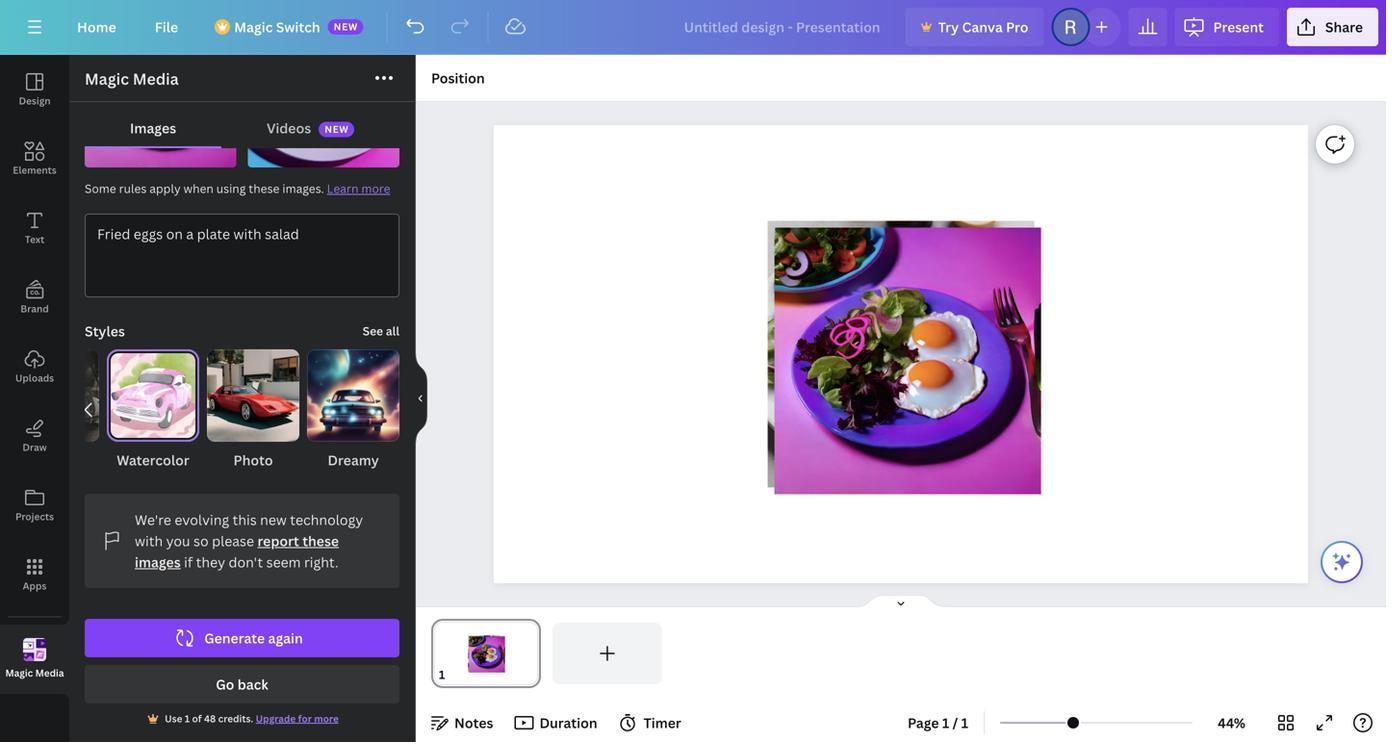 Task type: locate. For each thing, give the bounding box(es) containing it.
present
[[1214, 18, 1264, 36]]

magic media button
[[0, 625, 69, 694]]

new
[[334, 20, 358, 33], [325, 123, 349, 136]]

1 vertical spatial magic media
[[5, 667, 64, 680]]

pro
[[1006, 18, 1029, 36]]

design button
[[0, 55, 69, 124]]

2 horizontal spatial magic
[[234, 18, 273, 36]]

so
[[194, 532, 209, 550]]

report these images
[[135, 532, 339, 572]]

more right learn
[[361, 181, 391, 196]]

Design title text field
[[669, 8, 898, 46]]

hide pages image
[[855, 594, 948, 610]]

technology
[[290, 511, 363, 529]]

1 right /
[[962, 714, 969, 732]]

Page title text field
[[454, 665, 461, 685]]

when
[[184, 181, 214, 196]]

new right videos
[[325, 123, 349, 136]]

share button
[[1287, 8, 1379, 46]]

filmic group
[[7, 350, 99, 471]]

1
[[185, 713, 190, 726], [943, 714, 950, 732], [962, 714, 969, 732]]

images
[[135, 553, 181, 572]]

media down the apps
[[35, 667, 64, 680]]

0 vertical spatial media
[[133, 68, 179, 89]]

these right using
[[249, 181, 280, 196]]

they
[[196, 553, 225, 572]]

0 vertical spatial magic media
[[85, 68, 179, 89]]

1 vertical spatial media
[[35, 667, 64, 680]]

duration button
[[509, 708, 605, 739]]

upgrade
[[256, 713, 296, 726]]

these up right.
[[303, 532, 339, 550]]

page
[[908, 714, 939, 732]]

of
[[192, 713, 202, 726]]

seem
[[266, 553, 301, 572]]

we're
[[135, 511, 171, 529]]

styles
[[85, 322, 125, 340]]

learn more link
[[327, 181, 391, 196]]

for
[[298, 713, 312, 726]]

more right the for
[[314, 713, 339, 726]]

timer button
[[613, 708, 689, 739]]

page 1 image
[[431, 623, 541, 685]]

videos
[[267, 119, 311, 137]]

back
[[238, 676, 268, 694]]

0 horizontal spatial 1
[[185, 713, 190, 726]]

more
[[361, 181, 391, 196], [314, 713, 339, 726]]

1 horizontal spatial magic
[[85, 68, 129, 89]]

1 horizontal spatial these
[[303, 532, 339, 550]]

magic down the apps
[[5, 667, 33, 680]]

use
[[165, 713, 182, 726]]

don't
[[229, 553, 263, 572]]

projects button
[[0, 471, 69, 540]]

notes
[[455, 714, 494, 732]]

filmic
[[33, 451, 73, 469]]

magic media down the apps
[[5, 667, 64, 680]]

magic inside button
[[5, 667, 33, 680]]

0 horizontal spatial media
[[35, 667, 64, 680]]

images button
[[85, 110, 222, 146]]

1 horizontal spatial 1
[[943, 714, 950, 732]]

1 left /
[[943, 714, 950, 732]]

images.
[[283, 181, 324, 196]]

media
[[133, 68, 179, 89], [35, 667, 64, 680]]

canva assistant image
[[1331, 551, 1354, 574]]

1 for /
[[943, 714, 950, 732]]

design
[[19, 94, 51, 107]]

dreamy group
[[307, 350, 400, 471]]

0 vertical spatial magic
[[234, 18, 273, 36]]

draw
[[23, 441, 47, 454]]

0 horizontal spatial more
[[314, 713, 339, 726]]

new
[[260, 511, 287, 529]]

try canva pro button
[[906, 8, 1044, 46]]

magic down "home" link in the left of the page
[[85, 68, 129, 89]]

main menu bar
[[0, 0, 1387, 55]]

0 vertical spatial new
[[334, 20, 358, 33]]

watercolor
[[117, 451, 189, 469]]

position button
[[424, 63, 493, 93]]

Describe an image. Include objects, colors, places... text field
[[86, 215, 399, 297]]

we're evolving this new technology with you so please
[[135, 511, 363, 550]]

0 horizontal spatial magic media
[[5, 667, 64, 680]]

new inside main menu bar
[[334, 20, 358, 33]]

1 horizontal spatial more
[[361, 181, 391, 196]]

some rules apply when using these images. learn more
[[85, 181, 391, 196]]

magic left the switch
[[234, 18, 273, 36]]

1 vertical spatial these
[[303, 532, 339, 550]]

present button
[[1175, 8, 1280, 46]]

page 1 / 1
[[908, 714, 969, 732]]

these
[[249, 181, 280, 196], [303, 532, 339, 550]]

if
[[184, 553, 193, 572]]

notes button
[[424, 708, 501, 739]]

file
[[155, 18, 178, 36]]

magic media
[[85, 68, 179, 89], [5, 667, 64, 680]]

upgrade for more link
[[256, 713, 339, 726]]

apply
[[150, 181, 181, 196]]

magic
[[234, 18, 273, 36], [85, 68, 129, 89], [5, 667, 33, 680]]

0 horizontal spatial these
[[249, 181, 280, 196]]

magic media up images
[[85, 68, 179, 89]]

0 vertical spatial these
[[249, 181, 280, 196]]

new right the switch
[[334, 20, 358, 33]]

2 vertical spatial magic
[[5, 667, 33, 680]]

1 left of
[[185, 713, 190, 726]]

48
[[204, 713, 216, 726]]

media up 'images' button
[[133, 68, 179, 89]]

projects
[[15, 510, 54, 523]]

0 horizontal spatial magic
[[5, 667, 33, 680]]

generate
[[204, 629, 265, 648]]

media inside button
[[35, 667, 64, 680]]



Task type: vqa. For each thing, say whether or not it's contained in the screenshot.
a
no



Task type: describe. For each thing, give the bounding box(es) containing it.
switch
[[276, 18, 320, 36]]

photo group
[[207, 350, 299, 471]]

credits.
[[218, 713, 253, 726]]

1 vertical spatial magic
[[85, 68, 129, 89]]

using
[[216, 181, 246, 196]]

apps button
[[0, 540, 69, 610]]

with
[[135, 532, 163, 550]]

side panel tab list
[[0, 55, 69, 694]]

please
[[212, 532, 254, 550]]

rules
[[119, 181, 147, 196]]

some
[[85, 181, 116, 196]]

use 1 of 48 credits. upgrade for more
[[165, 713, 339, 726]]

go back button
[[85, 665, 400, 704]]

2 horizontal spatial 1
[[962, 714, 969, 732]]

0 vertical spatial more
[[361, 181, 391, 196]]

1 for of
[[185, 713, 190, 726]]

these inside report these images
[[303, 532, 339, 550]]

see
[[363, 323, 383, 339]]

44%
[[1218, 714, 1246, 732]]

file button
[[139, 8, 194, 46]]

uploads button
[[0, 332, 69, 402]]

share
[[1326, 18, 1364, 36]]

magic switch
[[234, 18, 320, 36]]

go back
[[216, 676, 268, 694]]

if they don't seem right.
[[181, 553, 339, 572]]

1 horizontal spatial media
[[133, 68, 179, 89]]

again
[[268, 629, 303, 648]]

generate again
[[204, 629, 303, 648]]

canva
[[963, 18, 1003, 36]]

right.
[[304, 553, 339, 572]]

apps
[[23, 580, 47, 593]]

duration
[[540, 714, 598, 732]]

1 vertical spatial more
[[314, 713, 339, 726]]

draw button
[[0, 402, 69, 471]]

go
[[216, 676, 234, 694]]

this
[[233, 511, 257, 529]]

timer
[[644, 714, 682, 732]]

1 vertical spatial new
[[325, 123, 349, 136]]

see all
[[363, 323, 400, 339]]

dreamy
[[328, 451, 379, 469]]

magic inside main menu bar
[[234, 18, 273, 36]]

images
[[130, 119, 176, 137]]

elements
[[13, 164, 57, 177]]

elements button
[[0, 124, 69, 194]]

evolving
[[175, 511, 229, 529]]

try canva pro
[[939, 18, 1029, 36]]

text
[[25, 233, 44, 246]]

44% button
[[1201, 708, 1263, 739]]

watercolor group
[[107, 350, 199, 471]]

uploads
[[15, 372, 54, 385]]

generate again button
[[85, 619, 400, 658]]

position
[[431, 69, 485, 87]]

you
[[166, 532, 190, 550]]

text button
[[0, 194, 69, 263]]

learn
[[327, 181, 359, 196]]

see all button
[[363, 322, 400, 341]]

hide image
[[415, 352, 428, 445]]

magic media inside button
[[5, 667, 64, 680]]

try
[[939, 18, 959, 36]]

brand button
[[0, 263, 69, 332]]

report these images link
[[135, 532, 339, 572]]

brand
[[20, 302, 49, 315]]

report
[[258, 532, 299, 550]]

home link
[[62, 8, 132, 46]]

all
[[386, 323, 400, 339]]

1 horizontal spatial magic media
[[85, 68, 179, 89]]

photo
[[233, 451, 273, 469]]

home
[[77, 18, 116, 36]]



